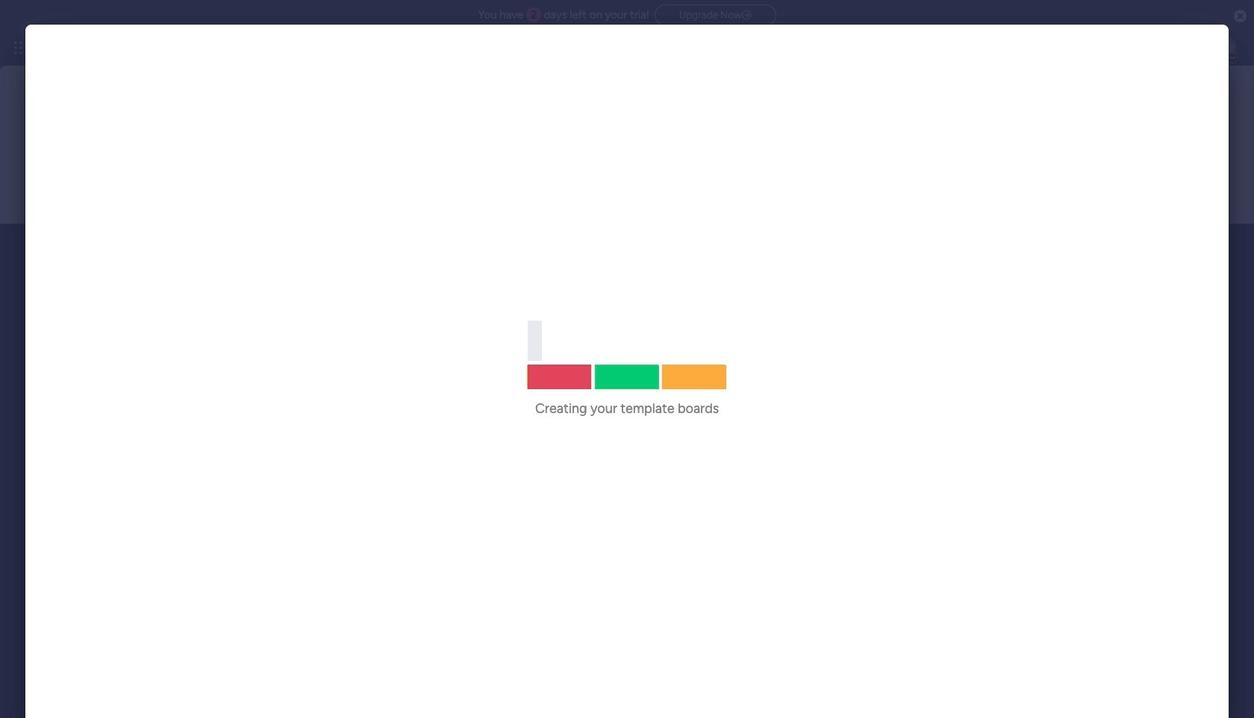Task type: vqa. For each thing, say whether or not it's contained in the screenshot.
leftmost 'management'
no



Task type: locate. For each thing, give the bounding box(es) containing it.
dapulse close image
[[1234, 9, 1247, 24]]

dapulse rightstroke image
[[742, 10, 752, 21]]



Task type: describe. For each thing, give the bounding box(es) containing it.
james peterson image
[[1212, 36, 1236, 60]]

select product image
[[13, 40, 28, 55]]



